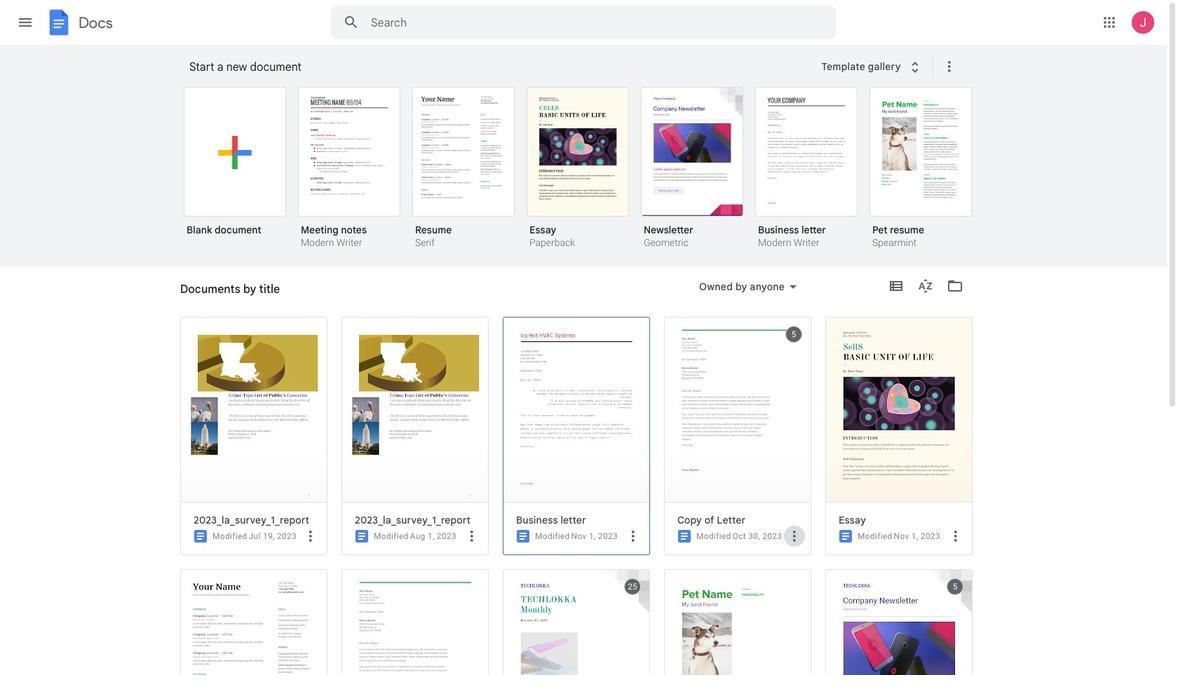 Task type: vqa. For each thing, say whether or not it's contained in the screenshot.
⌘+Shift+X ELEMENT
no



Task type: locate. For each thing, give the bounding box(es) containing it.
last opened by me nov 1, 2023 element down business letter google docs element
[[571, 532, 618, 542]]

None search field
[[331, 6, 836, 39]]

list box
[[184, 84, 990, 267], [180, 317, 987, 676]]

1 more actions. popup button. image from the left
[[625, 528, 642, 545]]

medium image for 'essay google docs' element at the right bottom
[[838, 528, 854, 545]]

copy of letter google docs element
[[678, 514, 805, 527]]

last opened by me nov 1, 2023 element for more actions. popup button. icon for 'essay google docs' element at the right bottom
[[894, 532, 941, 542]]

2 medium image from the left
[[354, 528, 370, 545]]

0 horizontal spatial more actions. popup button. image
[[625, 528, 642, 545]]

2 last opened by me nov 1, 2023 element from the left
[[894, 532, 941, 542]]

medium image for business letter google docs element
[[515, 528, 532, 545]]

2023_la_survey_1_report google docs element up last opened by me jul 19, 2023 element
[[194, 514, 321, 527]]

essay google docs element
[[839, 514, 967, 527]]

option
[[184, 87, 286, 246], [298, 87, 401, 250], [412, 87, 515, 250], [527, 87, 629, 250], [641, 87, 744, 250], [755, 87, 858, 250], [870, 87, 972, 250], [180, 317, 328, 556], [342, 317, 489, 556], [503, 317, 650, 556], [664, 317, 812, 556], [826, 317, 973, 556]]

medium image for last opened by me jul 19, 2023 element's 2023_la_survey_1_report google docs element
[[192, 528, 209, 545]]

0 horizontal spatial medium image
[[192, 528, 209, 545]]

last opened by me nov 1, 2023 element for more actions. popup button. icon related to business letter google docs element
[[571, 532, 618, 542]]

2023_la_survey_1_report google docs element for the "last opened by me aug 1, 2023" element
[[355, 514, 483, 527]]

last opened by me nov 1, 2023 element down 'essay google docs' element at the right bottom
[[894, 532, 941, 542]]

heading
[[189, 45, 813, 90], [180, 267, 280, 311]]

more actions. image
[[938, 58, 958, 75]]

1 2023_la_survey_1_report google docs element from the left
[[194, 514, 321, 527]]

1 last opened by me nov 1, 2023 element from the left
[[571, 532, 618, 542]]

2023_la_survey_1_report google docs element for last opened by me jul 19, 2023 element
[[194, 514, 321, 527]]

1 medium image from the left
[[515, 528, 532, 545]]

main menu image
[[17, 14, 34, 31]]

0 horizontal spatial more actions. popup button. image
[[302, 528, 319, 545]]

1 horizontal spatial medium image
[[838, 528, 854, 545]]

medium image
[[192, 528, 209, 545], [354, 528, 370, 545], [676, 528, 693, 545]]

1 horizontal spatial 2023_la_survey_1_report google docs element
[[355, 514, 483, 527]]

more actions. popup button. image right the "last opened by me aug 1, 2023" element
[[464, 528, 481, 545]]

1 vertical spatial list box
[[180, 317, 987, 676]]

1 horizontal spatial last opened by me nov 1, 2023 element
[[894, 532, 941, 542]]

1 medium image from the left
[[192, 528, 209, 545]]

0 horizontal spatial medium image
[[515, 528, 532, 545]]

more actions. popup button. image right last opened by me jul 19, 2023 element
[[302, 528, 319, 545]]

last opened by me jul 19, 2023 element
[[249, 532, 297, 542]]

2023_la_survey_1_report google docs element up the "last opened by me aug 1, 2023" element
[[355, 514, 483, 527]]

medium image for the "last opened by me aug 1, 2023" element 2023_la_survey_1_report google docs element
[[354, 528, 370, 545]]

more actions. popup button. image down 'essay google docs' element at the right bottom
[[948, 528, 965, 545]]

2 medium image from the left
[[838, 528, 854, 545]]

1 horizontal spatial medium image
[[354, 528, 370, 545]]

medium image
[[515, 528, 532, 545], [838, 528, 854, 545]]

medium image down business letter google docs element
[[515, 528, 532, 545]]

medium image down 'essay google docs' element at the right bottom
[[838, 528, 854, 545]]

1 more actions. popup button. image from the left
[[302, 528, 319, 545]]

template gallery image
[[907, 59, 924, 76]]

1 horizontal spatial more actions. popup button. image
[[948, 528, 965, 545]]

more actions. popup button. image down business letter google docs element
[[625, 528, 642, 545]]

more actions. popup button. image
[[302, 528, 319, 545], [464, 528, 481, 545]]

0 horizontal spatial 2023_la_survey_1_report google docs element
[[194, 514, 321, 527]]

2 more actions. popup button. image from the left
[[464, 528, 481, 545]]

2 2023_la_survey_1_report google docs element from the left
[[355, 514, 483, 527]]

2 horizontal spatial medium image
[[676, 528, 693, 545]]

0 horizontal spatial last opened by me nov 1, 2023 element
[[571, 532, 618, 542]]

last opened by me nov 1, 2023 element
[[571, 532, 618, 542], [894, 532, 941, 542]]

1 horizontal spatial more actions. popup button. image
[[464, 528, 481, 545]]

0 vertical spatial heading
[[189, 45, 813, 90]]

2023_la_survey_1_report google docs element
[[194, 514, 321, 527], [355, 514, 483, 527]]

more actions. popup button. image for business letter google docs element
[[625, 528, 642, 545]]

0 vertical spatial list box
[[184, 84, 990, 267]]

3 medium image from the left
[[676, 528, 693, 545]]

more actions. popup button. image
[[625, 528, 642, 545], [948, 528, 965, 545]]

1 vertical spatial heading
[[180, 267, 280, 311]]

2 more actions. popup button. image from the left
[[948, 528, 965, 545]]



Task type: describe. For each thing, give the bounding box(es) containing it.
more actions. popup button. image for 'essay google docs' element at the right bottom
[[948, 528, 965, 545]]

last opened by me aug 1, 2023 element
[[410, 532, 457, 542]]

list view image
[[888, 278, 905, 295]]

Search bar text field
[[371, 16, 801, 30]]

search image
[[337, 8, 365, 36]]

more actions. popup button. image for last opened by me jul 19, 2023 element
[[302, 528, 319, 545]]

last opened by me oct 30, 2023 element
[[733, 532, 782, 542]]

more actions. popup button. image for the "last opened by me aug 1, 2023" element
[[464, 528, 481, 545]]

business letter google docs element
[[516, 514, 644, 527]]

medium image for copy of letter google docs element
[[676, 528, 693, 545]]



